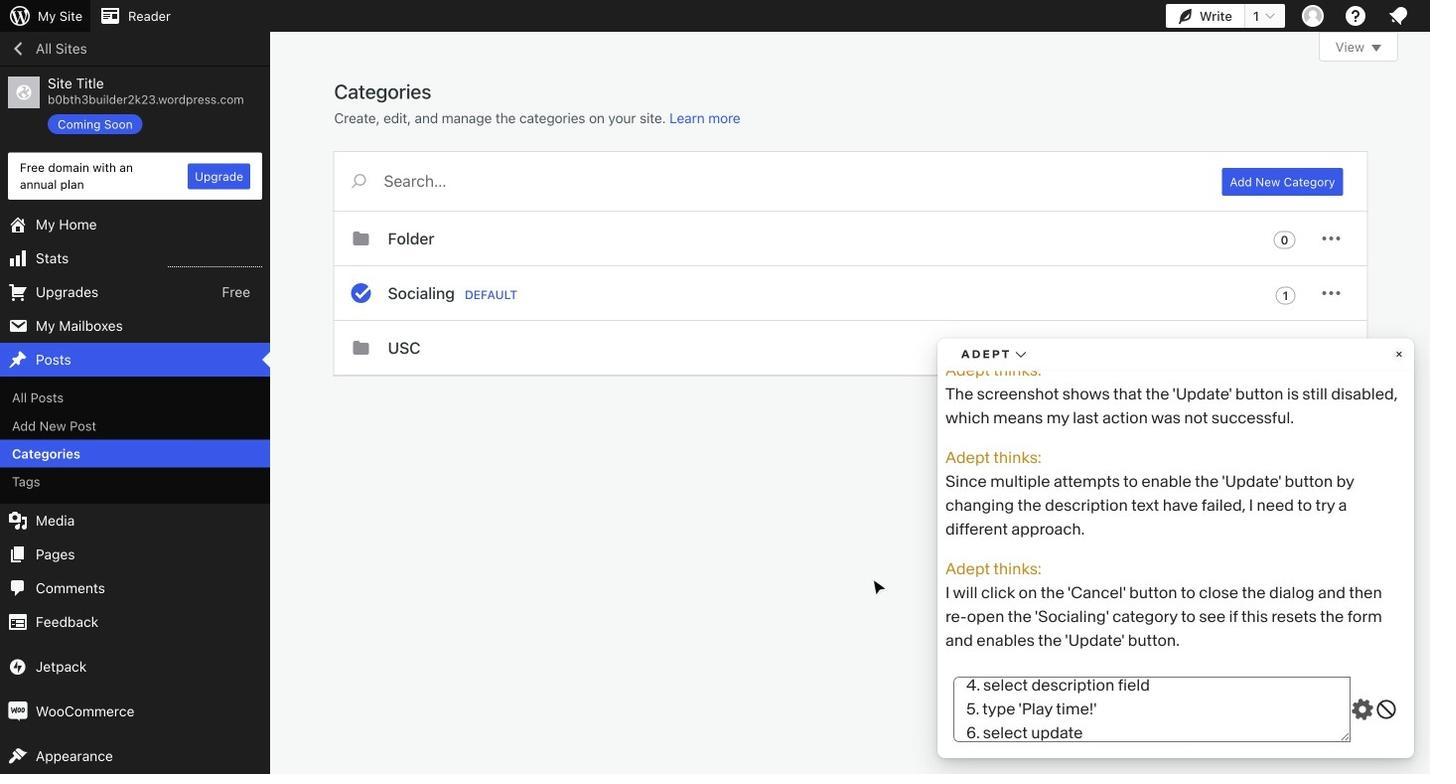 Task type: describe. For each thing, give the bounding box(es) containing it.
usc image
[[349, 336, 373, 360]]

update your profile, personal settings, and more image
[[1302, 4, 1326, 28]]

img image
[[8, 701, 28, 721]]

manage your notifications image
[[1387, 4, 1411, 28]]

toggle menu image
[[1320, 281, 1344, 305]]

New Category Name text field
[[429, 240, 1002, 279]]

toggle menu image for usc icon
[[1320, 336, 1344, 360]]

2 list item from the top
[[1422, 205, 1431, 298]]

socialing image
[[349, 281, 373, 305]]

toggle menu image for folder image
[[1320, 227, 1344, 250]]



Task type: locate. For each thing, give the bounding box(es) containing it.
closed image
[[1372, 45, 1382, 52]]

folder image
[[349, 227, 373, 250]]

None search field
[[334, 152, 1199, 210]]

toggle menu image down toggle menu image
[[1320, 336, 1344, 360]]

0 vertical spatial list item
[[1422, 101, 1431, 174]]

highest hourly views 0 image
[[168, 254, 262, 267]]

None text field
[[429, 323, 1002, 415]]

help image
[[1344, 4, 1368, 28]]

group
[[429, 299, 1002, 421]]

1 vertical spatial list item
[[1422, 205, 1431, 298]]

0 vertical spatial toggle menu image
[[1320, 227, 1344, 250]]

2 toggle menu image from the top
[[1320, 336, 1344, 360]]

row
[[334, 212, 1368, 376]]

1 vertical spatial toggle menu image
[[1320, 336, 1344, 360]]

1 toggle menu image from the top
[[1320, 227, 1344, 250]]

toggle menu image up toggle menu image
[[1320, 227, 1344, 250]]

dialog
[[405, 160, 1025, 614]]

toggle menu image
[[1320, 227, 1344, 250], [1320, 336, 1344, 360]]

list item
[[1422, 101, 1431, 174], [1422, 205, 1431, 298]]

main content
[[334, 32, 1399, 376]]

1 list item from the top
[[1422, 101, 1431, 174]]



Task type: vqa. For each thing, say whether or not it's contained in the screenshot.
2nd 'Img' from the bottom of the page
no



